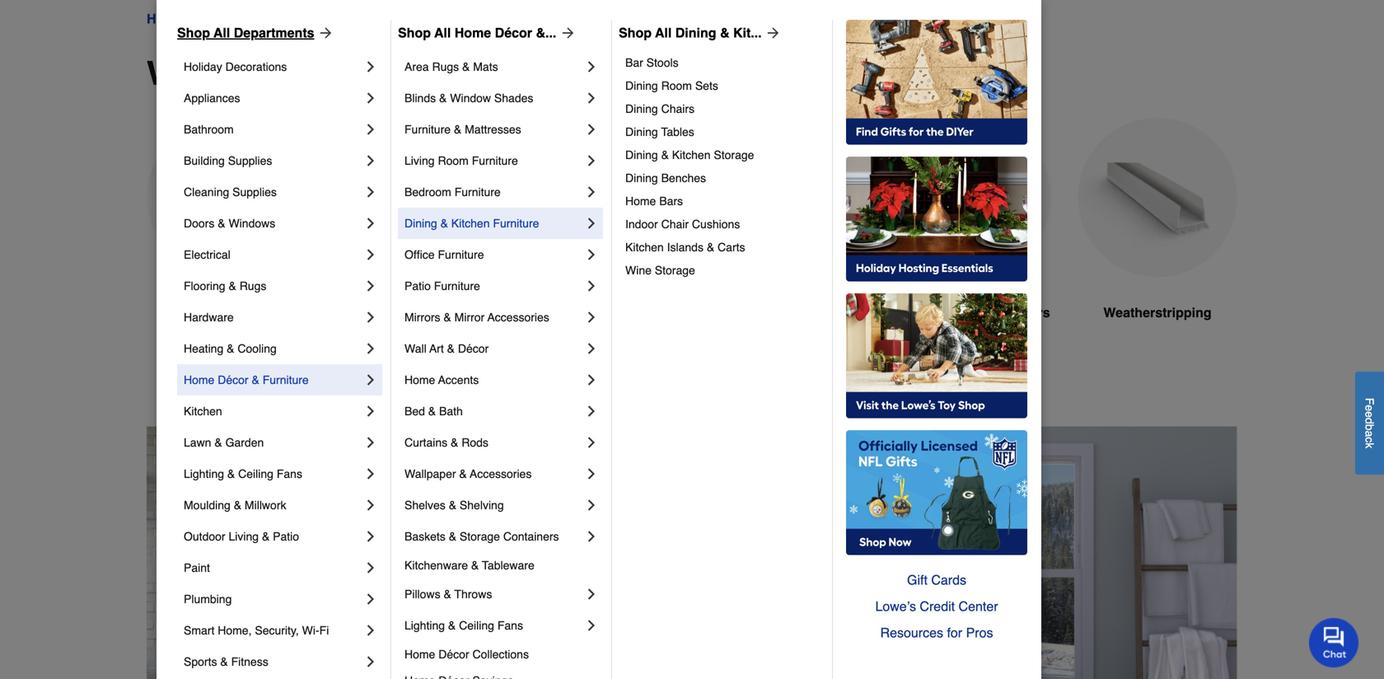 Task type: vqa. For each thing, say whether or not it's contained in the screenshot.
explore
no



Task type: describe. For each thing, give the bounding box(es) containing it.
chevron right image for building supplies
[[363, 152, 379, 169]]

0 vertical spatial ceiling
[[238, 467, 274, 480]]

lowe's
[[876, 599, 916, 614]]

shop for shop all dining & kit...
[[619, 25, 652, 40]]

windows down cleaning supplies link
[[229, 217, 275, 230]]

mirrors
[[405, 311, 441, 324]]

bar
[[626, 56, 644, 69]]

moulding & millwork
[[184, 499, 286, 512]]

officially licensed n f l gifts. shop now. image
[[846, 430, 1028, 555]]

shop all departments link
[[177, 23, 334, 43]]

furniture up kitchen link on the bottom left
[[263, 373, 309, 387]]

chevron right image for wallpaper & accessories
[[584, 466, 600, 482]]

curtains & rods link
[[405, 427, 584, 458]]

lighting for left lighting & ceiling fans link
[[184, 467, 224, 480]]

home for home décor & furniture
[[184, 373, 215, 387]]

cleaning
[[184, 185, 229, 199]]

bedroom
[[405, 185, 451, 199]]

1 vertical spatial ceiling
[[459, 619, 494, 632]]

room for dining
[[661, 79, 692, 92]]

chevron right image for living room furniture
[[584, 152, 600, 169]]

tableware
[[482, 559, 535, 572]]

security,
[[255, 624, 299, 637]]

1 horizontal spatial storage
[[655, 264, 695, 277]]

kitchen inside "link"
[[672, 148, 711, 162]]

a
[[1364, 430, 1377, 437]]

mirrors & mirror accessories
[[405, 311, 550, 324]]

shelves & shelving link
[[405, 490, 584, 521]]

shelves & shelving
[[405, 499, 504, 512]]

shop all home décor &... link
[[398, 23, 576, 43]]

décor inside wall art & décor 'link'
[[458, 342, 489, 355]]

dining for dining & kitchen storage
[[626, 148, 658, 162]]

chevron right image for patio furniture
[[584, 278, 600, 294]]

chevron right image for appliances link
[[363, 90, 379, 106]]

kitchen up lawn
[[184, 405, 222, 418]]

weatherstripping link
[[1078, 118, 1238, 362]]

home décor collections
[[405, 648, 529, 661]]

chevron right image for home décor & furniture
[[363, 372, 379, 388]]

area rugs & mats link
[[405, 51, 584, 82]]

a white three-panel, craftsman-style, prehung interior door with doorframe and hinges. image
[[333, 118, 493, 277]]

mattresses
[[465, 123, 521, 136]]

a black double-hung window with six panes. image
[[519, 118, 679, 277]]

bath
[[439, 405, 463, 418]]

kitchen down indoor
[[626, 241, 664, 254]]

flooring & rugs
[[184, 279, 267, 293]]

0 vertical spatial rugs
[[432, 60, 459, 73]]

chevron right image for shelves & shelving link
[[584, 497, 600, 513]]

2 vertical spatial storage
[[460, 530, 500, 543]]

chevron right image for "bathroom" link on the left
[[363, 121, 379, 138]]

gift cards link
[[846, 567, 1028, 593]]

arrow right image for shop all departments
[[314, 25, 334, 41]]

garden
[[225, 436, 264, 449]]

wi-
[[302, 624, 320, 637]]

outdoor
[[184, 530, 225, 543]]

dining for dining tables
[[626, 125, 658, 138]]

openers
[[997, 305, 1050, 320]]

hardware
[[184, 311, 234, 324]]

patio furniture
[[405, 279, 480, 293]]

doors & windows
[[184, 217, 275, 230]]

pros
[[966, 625, 994, 640]]

sports
[[184, 655, 217, 668]]

& left mats
[[462, 60, 470, 73]]

carts
[[718, 241, 745, 254]]

kitchen down bedroom furniture
[[451, 217, 490, 230]]

appliances link
[[184, 82, 363, 114]]

chevron right image for home accents link
[[584, 372, 600, 388]]

kitchen islands & carts
[[626, 241, 745, 254]]

wine storage
[[626, 264, 695, 277]]

all for home
[[434, 25, 451, 40]]

furniture up dining & kitchen furniture
[[455, 185, 501, 199]]

shelves
[[405, 499, 446, 512]]

& up shelves & shelving
[[459, 467, 467, 480]]

doors & windows link
[[184, 208, 363, 239]]

kitchen link
[[184, 396, 363, 427]]

0 vertical spatial windows & doors
[[198, 11, 303, 26]]

chevron right image for electrical
[[363, 246, 379, 263]]

home,
[[218, 624, 252, 637]]

smart home, security, wi-fi link
[[184, 615, 363, 646]]

kitchenware & tableware
[[405, 559, 535, 572]]

area
[[405, 60, 429, 73]]

1 horizontal spatial living
[[405, 154, 435, 167]]

cushions
[[692, 218, 740, 231]]

& up office furniture
[[441, 217, 448, 230]]

mats
[[473, 60, 498, 73]]

chevron right image for area rugs & mats
[[584, 59, 600, 75]]

chevron right image for bed & bath
[[584, 403, 600, 420]]

furniture down furniture & mattresses link
[[472, 154, 518, 167]]

islands
[[667, 241, 704, 254]]

& right bed at the bottom
[[428, 405, 436, 418]]

d
[[1364, 418, 1377, 424]]

dining & kitchen furniture link
[[405, 208, 584, 239]]

baskets & storage containers
[[405, 530, 559, 543]]

& inside 'link'
[[447, 342, 455, 355]]

kitchenware
[[405, 559, 468, 572]]

shelving
[[460, 499, 504, 512]]

home link
[[147, 9, 183, 29]]

supplies for building supplies
[[228, 154, 272, 167]]

blinds
[[405, 91, 436, 105]]

baskets
[[405, 530, 446, 543]]

chair
[[661, 218, 689, 231]]

chevron right image for flooring & rugs
[[363, 278, 379, 294]]

cleaning supplies link
[[184, 176, 363, 208]]

dining for dining benches
[[626, 171, 658, 185]]

living room furniture
[[405, 154, 518, 167]]

b
[[1364, 424, 1377, 430]]

bar stools
[[626, 56, 679, 69]]

home décor collections link
[[405, 641, 600, 668]]

interior
[[369, 305, 415, 320]]

0 horizontal spatial lighting & ceiling fans link
[[184, 458, 363, 490]]

chevron right image for lawn & garden
[[363, 434, 379, 451]]

1 vertical spatial windows & doors
[[147, 54, 428, 92]]

bed
[[405, 405, 425, 418]]

& down departments
[[300, 54, 324, 92]]

furniture up "office furniture" link
[[493, 217, 539, 230]]

& down millwork
[[262, 530, 270, 543]]

dining for dining room sets
[[626, 79, 658, 92]]

outdoor living & patio link
[[184, 521, 363, 552]]

furniture & mattresses
[[405, 123, 521, 136]]

dining & kitchen storage
[[626, 148, 754, 162]]

exterior doors link
[[147, 118, 307, 362]]

visit the lowe's toy shop. image
[[846, 293, 1028, 419]]

home for home décor collections
[[405, 648, 435, 661]]

chevron right image for cleaning supplies link
[[363, 184, 379, 200]]

holiday hosting essentials. image
[[846, 157, 1028, 282]]

dining room sets
[[626, 79, 719, 92]]

& left cooling
[[227, 342, 234, 355]]

shop all home décor &...
[[398, 25, 557, 40]]

décor inside home décor collections link
[[439, 648, 469, 661]]

pillows & throws link
[[405, 579, 584, 610]]

home décor & furniture link
[[184, 364, 363, 396]]

wallpaper & accessories link
[[405, 458, 584, 490]]

bathroom link
[[184, 114, 363, 145]]

fitness
[[231, 655, 268, 668]]

& right lawn
[[215, 436, 222, 449]]

0 horizontal spatial rugs
[[240, 279, 267, 293]]

f e e d b a c k
[[1364, 398, 1377, 448]]

home for home accents
[[405, 373, 435, 387]]

arrow right image for shop all home décor &...
[[557, 25, 576, 41]]

chevron right image for hardware
[[363, 309, 379, 326]]

gift
[[907, 572, 928, 588]]

resources
[[881, 625, 944, 640]]

smart
[[184, 624, 215, 637]]

f e e d b a c k button
[[1356, 372, 1385, 475]]

all for departments
[[214, 25, 230, 40]]

paint link
[[184, 552, 363, 584]]

garage doors & openers
[[893, 305, 1050, 320]]

storage inside "link"
[[714, 148, 754, 162]]

& right baskets
[[449, 530, 457, 543]]



Task type: locate. For each thing, give the bounding box(es) containing it.
lighting down pillows
[[405, 619, 445, 632]]

1 vertical spatial supplies
[[233, 185, 277, 199]]

dining down bar
[[626, 79, 658, 92]]

1 vertical spatial lighting & ceiling fans
[[405, 619, 523, 632]]

& left the rods
[[451, 436, 459, 449]]

0 horizontal spatial lighting & ceiling fans
[[184, 467, 302, 480]]

1 horizontal spatial all
[[434, 25, 451, 40]]

1 vertical spatial lighting
[[405, 619, 445, 632]]

lighting & ceiling fans
[[184, 467, 302, 480], [405, 619, 523, 632]]

1 shop from the left
[[177, 25, 210, 40]]

shop all departments
[[177, 25, 314, 40]]

home for home
[[147, 11, 183, 26]]

garage doors & openers link
[[892, 118, 1052, 362]]

building supplies
[[184, 154, 272, 167]]

bedroom furniture link
[[405, 176, 584, 208]]

ceiling
[[238, 467, 274, 480], [459, 619, 494, 632]]

office
[[405, 248, 435, 261]]

fans for left lighting & ceiling fans link
[[277, 467, 302, 480]]

patio down moulding & millwork link at the left bottom of page
[[273, 530, 299, 543]]

lighting & ceiling fans link up collections at bottom
[[405, 610, 584, 641]]

1 horizontal spatial arrow right image
[[557, 25, 576, 41]]

chat invite button image
[[1310, 617, 1360, 668]]

chevron right image for outdoor living & patio
[[363, 528, 379, 545]]

2 horizontal spatial storage
[[714, 148, 754, 162]]

supplies up cleaning supplies
[[228, 154, 272, 167]]

1 vertical spatial lighting & ceiling fans link
[[405, 610, 584, 641]]

dining up home bars
[[626, 171, 658, 185]]

living
[[405, 154, 435, 167], [229, 530, 259, 543]]

storage up kitchenware & tableware
[[460, 530, 500, 543]]

fans for lighting & ceiling fans link to the bottom
[[498, 619, 523, 632]]

lighting & ceiling fans up home décor collections
[[405, 619, 523, 632]]

c
[[1364, 437, 1377, 443]]

lawn & garden
[[184, 436, 264, 449]]

bed & bath link
[[405, 396, 584, 427]]

wine
[[626, 264, 652, 277]]

curtains
[[405, 436, 448, 449]]

fi
[[319, 624, 329, 637]]

1 horizontal spatial rugs
[[432, 60, 459, 73]]

& down cooling
[[252, 373, 259, 387]]

0 vertical spatial accessories
[[488, 311, 550, 324]]

1 horizontal spatial patio
[[405, 279, 431, 293]]

& left millwork
[[234, 499, 242, 512]]

cleaning supplies
[[184, 185, 277, 199]]

office furniture link
[[405, 239, 584, 270]]

shop all dining & kit... link
[[619, 23, 782, 43]]

0 horizontal spatial lighting
[[184, 467, 224, 480]]

plumbing
[[184, 593, 232, 606]]

& up the moulding & millwork
[[227, 467, 235, 480]]

ceiling up home décor collections
[[459, 619, 494, 632]]

chevron right image for smart home, security, wi-fi
[[363, 622, 379, 639]]

windows down wine on the left top
[[570, 305, 628, 320]]

storage down dining tables link
[[714, 148, 754, 162]]

exterior doors
[[181, 305, 272, 320]]

shop
[[177, 25, 210, 40], [398, 25, 431, 40], [619, 25, 652, 40]]

chevron right image for pillows & throws link
[[584, 586, 600, 602]]

ceiling up millwork
[[238, 467, 274, 480]]

& right pillows
[[444, 588, 451, 601]]

rugs up 'hardware' 'link'
[[240, 279, 267, 293]]

& left mirror
[[444, 311, 451, 324]]

chevron right image for moulding & millwork link at the left bottom of page
[[363, 497, 379, 513]]

building
[[184, 154, 225, 167]]

chevron right image for bedroom furniture link
[[584, 184, 600, 200]]

0 vertical spatial fans
[[277, 467, 302, 480]]

lighting for lighting & ceiling fans link to the bottom
[[405, 619, 445, 632]]

& left the carts
[[707, 241, 715, 254]]

& up throws
[[471, 559, 479, 572]]

k
[[1364, 443, 1377, 448]]

1 vertical spatial room
[[438, 154, 469, 167]]

dining benches
[[626, 171, 706, 185]]

kitchen up benches
[[672, 148, 711, 162]]

dining for dining chairs
[[626, 102, 658, 115]]

living down the moulding & millwork
[[229, 530, 259, 543]]

moulding
[[184, 499, 231, 512]]

e
[[1364, 405, 1377, 411], [1364, 411, 1377, 418]]

furniture
[[405, 123, 451, 136], [472, 154, 518, 167], [455, 185, 501, 199], [493, 217, 539, 230], [438, 248, 484, 261], [434, 279, 480, 293], [263, 373, 309, 387]]

1 arrow right image from the left
[[314, 25, 334, 41]]

3 shop from the left
[[619, 25, 652, 40]]

1 vertical spatial patio
[[273, 530, 299, 543]]

0 horizontal spatial all
[[214, 25, 230, 40]]

storage
[[714, 148, 754, 162], [655, 264, 695, 277], [460, 530, 500, 543]]

0 vertical spatial lighting & ceiling fans link
[[184, 458, 363, 490]]

shop for shop all departments
[[177, 25, 210, 40]]

& up decorations
[[255, 11, 264, 26]]

1 horizontal spatial lighting
[[405, 619, 445, 632]]

chevron right image
[[363, 59, 379, 75], [584, 59, 600, 75], [584, 121, 600, 138], [363, 152, 379, 169], [584, 152, 600, 169], [363, 215, 379, 232], [584, 215, 600, 232], [363, 246, 379, 263], [363, 278, 379, 294], [584, 278, 600, 294], [363, 309, 379, 326], [584, 309, 600, 326], [363, 372, 379, 388], [363, 403, 379, 420], [584, 403, 600, 420], [363, 434, 379, 451], [584, 466, 600, 482], [363, 528, 379, 545], [363, 622, 379, 639], [363, 654, 379, 670]]

0 horizontal spatial storage
[[460, 530, 500, 543]]

chevron right image for wall art & décor 'link'
[[584, 340, 600, 357]]

chevron right image for furniture & mattresses
[[584, 121, 600, 138]]

chevron right image for dining & kitchen furniture
[[584, 215, 600, 232]]

dining tables
[[626, 125, 695, 138]]

& down cleaning supplies
[[218, 217, 225, 230]]

0 vertical spatial living
[[405, 154, 435, 167]]

dining down the dining tables
[[626, 148, 658, 162]]

0 horizontal spatial ceiling
[[238, 467, 274, 480]]

room inside dining room sets link
[[661, 79, 692, 92]]

blinds & window shades
[[405, 91, 534, 105]]

indoor chair cushions
[[626, 218, 740, 231]]

0 vertical spatial room
[[661, 79, 692, 92]]

f
[[1364, 398, 1377, 405]]

dining up bar stools link on the top
[[676, 25, 717, 40]]

3 all from the left
[[655, 25, 672, 40]]

home bars link
[[626, 190, 821, 213]]

arrow right image up area rugs & mats link
[[557, 25, 576, 41]]

a blue chamberlain garage door opener with two white light panels. image
[[892, 118, 1052, 277]]

shop up holiday
[[177, 25, 210, 40]]

blinds & window shades link
[[405, 82, 584, 114]]

chevron right image for doors & windows
[[363, 215, 379, 232]]

0 horizontal spatial patio
[[273, 530, 299, 543]]

home bars
[[626, 195, 683, 208]]

1 horizontal spatial shop
[[398, 25, 431, 40]]

building supplies link
[[184, 145, 363, 176]]

chevron right image for blinds & window shades link
[[584, 90, 600, 106]]

chevron right image for baskets & storage containers link
[[584, 528, 600, 545]]

window
[[450, 91, 491, 105]]

containers
[[503, 530, 559, 543]]

living up bedroom
[[405, 154, 435, 167]]

0 horizontal spatial fans
[[277, 467, 302, 480]]

1 all from the left
[[214, 25, 230, 40]]

1 horizontal spatial ceiling
[[459, 619, 494, 632]]

rugs right area
[[432, 60, 459, 73]]

find gifts for the diyer. image
[[846, 20, 1028, 145]]

2 arrow right image from the left
[[557, 25, 576, 41]]

a piece of white weatherstripping. image
[[1078, 118, 1238, 277]]

0 horizontal spatial arrow right image
[[314, 25, 334, 41]]

bar stools link
[[626, 51, 821, 74]]

2 e from the top
[[1364, 411, 1377, 418]]

0 horizontal spatial shop
[[177, 25, 210, 40]]

windows down shop all departments at the top of page
[[147, 54, 291, 92]]

furniture up mirror
[[434, 279, 480, 293]]

dining room sets link
[[626, 74, 821, 97]]

fans up moulding & millwork link at the left bottom of page
[[277, 467, 302, 480]]

supplies for cleaning supplies
[[233, 185, 277, 199]]

wall
[[405, 342, 427, 355]]

arrow right image
[[314, 25, 334, 41], [557, 25, 576, 41]]

dining up office
[[405, 217, 437, 230]]

dining chairs
[[626, 102, 695, 115]]

chevron right image
[[363, 90, 379, 106], [584, 90, 600, 106], [363, 121, 379, 138], [363, 184, 379, 200], [584, 184, 600, 200], [584, 246, 600, 263], [363, 340, 379, 357], [584, 340, 600, 357], [584, 372, 600, 388], [584, 434, 600, 451], [363, 466, 379, 482], [363, 497, 379, 513], [584, 497, 600, 513], [584, 528, 600, 545], [363, 560, 379, 576], [584, 586, 600, 602], [363, 591, 379, 607], [584, 617, 600, 634]]

rods
[[462, 436, 489, 449]]

benches
[[661, 171, 706, 185]]

all up the area rugs & mats
[[434, 25, 451, 40]]

exterior
[[181, 305, 231, 320]]

1 horizontal spatial lighting & ceiling fans
[[405, 619, 523, 632]]

shop up bar
[[619, 25, 652, 40]]

all up the stools
[[655, 25, 672, 40]]

room inside living room furniture link
[[438, 154, 469, 167]]

1 vertical spatial accessories
[[470, 467, 532, 480]]

kitchenware & tableware link
[[405, 552, 600, 579]]

pillows & throws
[[405, 588, 492, 601]]

windows link
[[519, 118, 679, 362]]

0 vertical spatial storage
[[714, 148, 754, 162]]

& left kit...
[[720, 25, 730, 40]]

dining down dining chairs on the top of page
[[626, 125, 658, 138]]

a blue six-lite, two-panel, shaker-style exterior door. image
[[147, 118, 307, 277]]

décor inside home décor & furniture link
[[218, 373, 249, 387]]

accessories down patio furniture link
[[488, 311, 550, 324]]

storage down kitchen islands & carts
[[655, 264, 695, 277]]

0 vertical spatial supplies
[[228, 154, 272, 167]]

2 horizontal spatial shop
[[619, 25, 652, 40]]

patio up interior doors
[[405, 279, 431, 293]]

dining benches link
[[626, 166, 821, 190]]

chevron right image for plumbing link
[[363, 591, 379, 607]]

arrow right image inside shop all departments link
[[314, 25, 334, 41]]

1 horizontal spatial lighting & ceiling fans link
[[405, 610, 584, 641]]

& down the pillows & throws
[[448, 619, 456, 632]]

accessories up shelves & shelving link
[[470, 467, 532, 480]]

furniture down dining & kitchen furniture
[[438, 248, 484, 261]]

interior doors link
[[333, 118, 493, 362]]

sets
[[695, 79, 719, 92]]

chevron right image for mirrors & mirror accessories
[[584, 309, 600, 326]]

weatherstripping
[[1104, 305, 1212, 320]]

arrow right image
[[762, 25, 782, 41]]

1 horizontal spatial room
[[661, 79, 692, 92]]

dining & kitchen storage link
[[626, 143, 821, 166]]

arrow right image inside shop all home décor &... link
[[557, 25, 576, 41]]

& up exterior doors
[[229, 279, 236, 293]]

chevron right image for curtains & rods link
[[584, 434, 600, 451]]

a barn door with a brown frame, three frosted glass panels, black hardware and a black track. image
[[705, 118, 865, 277]]

décor down mirrors & mirror accessories
[[458, 342, 489, 355]]

2 shop from the left
[[398, 25, 431, 40]]

chevron right image for kitchen
[[363, 403, 379, 420]]

décor left &...
[[495, 25, 532, 40]]

lighting
[[184, 467, 224, 480], [405, 619, 445, 632]]

millwork
[[245, 499, 286, 512]]

room up the chairs
[[661, 79, 692, 92]]

room for living
[[438, 154, 469, 167]]

wall art & décor
[[405, 342, 489, 355]]

home
[[147, 11, 183, 26], [455, 25, 491, 40], [626, 195, 656, 208], [184, 373, 215, 387], [405, 373, 435, 387], [405, 648, 435, 661]]

& inside "link"
[[661, 148, 669, 162]]

dining inside "link"
[[626, 148, 658, 162]]

windows & doors up decorations
[[198, 11, 303, 26]]

office furniture
[[405, 248, 484, 261]]

lighting & ceiling fans link up millwork
[[184, 458, 363, 490]]

1 horizontal spatial fans
[[498, 619, 523, 632]]

décor inside shop all home décor &... link
[[495, 25, 532, 40]]

& right art
[[447, 342, 455, 355]]

chevron right image for paint link
[[363, 560, 379, 576]]

0 horizontal spatial living
[[229, 530, 259, 543]]

2 all from the left
[[434, 25, 451, 40]]

home accents link
[[405, 364, 584, 396]]

all
[[214, 25, 230, 40], [434, 25, 451, 40], [655, 25, 672, 40]]

lawn & garden link
[[184, 427, 363, 458]]

heating & cooling link
[[184, 333, 363, 364]]

& right 'sports'
[[220, 655, 228, 668]]

furniture down blinds
[[405, 123, 451, 136]]

e up d
[[1364, 405, 1377, 411]]

e up b
[[1364, 411, 1377, 418]]

0 vertical spatial lighting
[[184, 467, 224, 480]]

dining for dining & kitchen furniture
[[405, 217, 437, 230]]

all for dining
[[655, 25, 672, 40]]

dining
[[676, 25, 717, 40], [626, 79, 658, 92], [626, 102, 658, 115], [626, 125, 658, 138], [626, 148, 658, 162], [626, 171, 658, 185], [405, 217, 437, 230]]

electrical link
[[184, 239, 363, 270]]

shop for shop all home décor &...
[[398, 25, 431, 40]]

kitchen
[[672, 148, 711, 162], [451, 217, 490, 230], [626, 241, 664, 254], [184, 405, 222, 418]]

1 e from the top
[[1364, 405, 1377, 411]]

windows & doors down departments
[[147, 54, 428, 92]]

& up living room furniture
[[454, 123, 462, 136]]

0 horizontal spatial room
[[438, 154, 469, 167]]

décor left collections at bottom
[[439, 648, 469, 661]]

arrow right image up holiday decorations link
[[314, 25, 334, 41]]

lighting up moulding
[[184, 467, 224, 480]]

fans up home décor collections link
[[498, 619, 523, 632]]

gift cards
[[907, 572, 967, 588]]

supplies down building supplies link at the left top of the page
[[233, 185, 277, 199]]

chevron right image for holiday decorations
[[363, 59, 379, 75]]

lighting & ceiling fans down garden
[[184, 467, 302, 480]]

resources for pros
[[881, 625, 994, 640]]

& up dining benches
[[661, 148, 669, 162]]

chevron right image for sports & fitness
[[363, 654, 379, 670]]

home accents
[[405, 373, 479, 387]]

tables
[[661, 125, 695, 138]]

home for home bars
[[626, 195, 656, 208]]

windows up holiday decorations at the top left
[[198, 11, 251, 26]]

room up bedroom furniture
[[438, 154, 469, 167]]

chevron right image for heating & cooling link at the left
[[363, 340, 379, 357]]

advertisement region
[[147, 427, 1238, 679]]

cooling
[[238, 342, 277, 355]]

0 vertical spatial patio
[[405, 279, 431, 293]]

1 vertical spatial living
[[229, 530, 259, 543]]

1 vertical spatial fans
[[498, 619, 523, 632]]

décor down heating & cooling
[[218, 373, 249, 387]]

dining up the dining tables
[[626, 102, 658, 115]]

all up holiday decorations at the top left
[[214, 25, 230, 40]]

outdoor living & patio
[[184, 530, 299, 543]]

2 horizontal spatial all
[[655, 25, 672, 40]]

decorations
[[225, 60, 287, 73]]

1 vertical spatial storage
[[655, 264, 695, 277]]

shop up area
[[398, 25, 431, 40]]

center
[[959, 599, 999, 614]]

& right blinds
[[439, 91, 447, 105]]

0 vertical spatial lighting & ceiling fans
[[184, 467, 302, 480]]

1 vertical spatial rugs
[[240, 279, 267, 293]]

& left openers
[[984, 305, 993, 320]]

bedroom furniture
[[405, 185, 501, 199]]

chevron right image for "office furniture" link
[[584, 246, 600, 263]]

& right shelves
[[449, 499, 457, 512]]

resources for pros link
[[846, 620, 1028, 646]]

home inside "link"
[[626, 195, 656, 208]]



